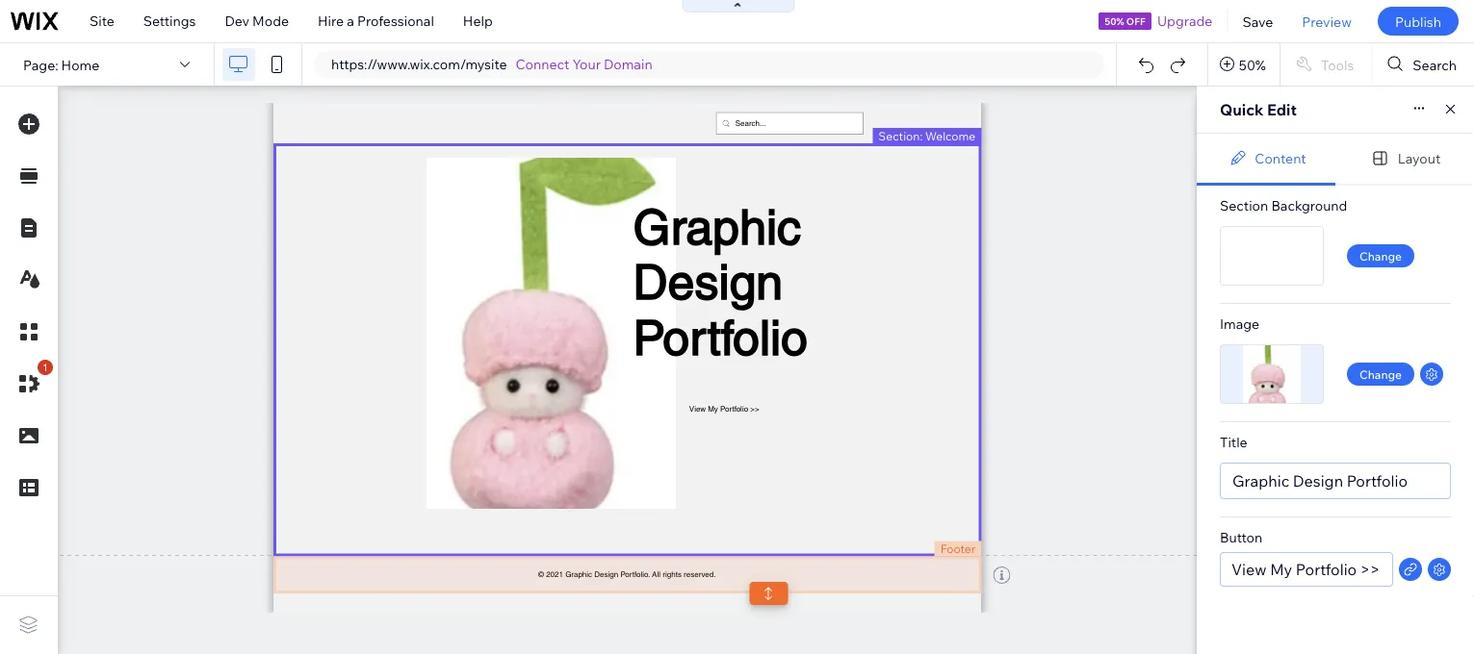 Task type: locate. For each thing, give the bounding box(es) containing it.
button
[[1220, 530, 1263, 546]]

image
[[1220, 316, 1260, 333]]

change for section background
[[1360, 249, 1402, 263]]

preview button
[[1288, 0, 1366, 42]]

design
[[1293, 472, 1343, 491]]

change button
[[1347, 245, 1415, 268], [1347, 363, 1415, 386]]

0 horizontal spatial 50%
[[1105, 15, 1124, 27]]

settings
[[143, 13, 196, 29]]

50% down save
[[1239, 56, 1266, 73]]

50% left off
[[1105, 15, 1124, 27]]

2 change button from the top
[[1347, 363, 1415, 386]]

0 vertical spatial change button
[[1347, 245, 1415, 268]]

your
[[572, 56, 601, 73]]

1 change button from the top
[[1347, 245, 1415, 268]]

0 vertical spatial 50%
[[1105, 15, 1124, 27]]

portfolio
[[1347, 472, 1408, 491]]

section right add
[[626, 135, 675, 152]]

1 vertical spatial section
[[1220, 197, 1268, 214]]

1 horizontal spatial 50%
[[1239, 56, 1266, 73]]

welcome
[[925, 129, 976, 143], [925, 129, 976, 143]]

home
[[61, 56, 99, 73]]

0 vertical spatial section
[[626, 135, 675, 152]]

0 vertical spatial change
[[1360, 249, 1402, 263]]

50% for 50% off
[[1105, 15, 1124, 27]]

change button for image
[[1347, 363, 1415, 386]]

quick
[[1220, 100, 1264, 119]]

section down the content
[[1220, 197, 1268, 214]]

1 vertical spatial 50%
[[1239, 56, 1266, 73]]

2 change from the top
[[1360, 367, 1402, 382]]

1 vertical spatial change button
[[1347, 363, 1415, 386]]

50% inside "button"
[[1239, 56, 1266, 73]]

section:
[[878, 129, 923, 143], [878, 129, 923, 143]]

50%
[[1105, 15, 1124, 27], [1239, 56, 1266, 73]]

section inside button
[[626, 135, 675, 152]]

0 horizontal spatial section
[[626, 135, 675, 152]]

section: welcome
[[878, 129, 976, 143], [878, 129, 976, 143]]

search button
[[1372, 43, 1474, 86]]

1 vertical spatial change
[[1360, 367, 1402, 382]]

change
[[1360, 249, 1402, 263], [1360, 367, 1402, 382]]

domain
[[604, 56, 653, 73]]

connect
[[516, 56, 569, 73]]

background
[[1271, 197, 1347, 214]]

section
[[626, 135, 675, 152], [1220, 197, 1268, 214]]

layout
[[1398, 150, 1441, 167]]

None text field
[[1220, 553, 1393, 587]]

50% off
[[1105, 15, 1146, 27]]

section background
[[1220, 197, 1347, 214]]

1 horizontal spatial section
[[1220, 197, 1268, 214]]

mode
[[252, 13, 289, 29]]

change button for section background
[[1347, 245, 1415, 268]]

1 button
[[9, 360, 53, 404]]

1 change from the top
[[1360, 249, 1402, 263]]

1
[[42, 362, 48, 374]]



Task type: vqa. For each thing, say whether or not it's contained in the screenshot.
Start designing your header: Add Elements
no



Task type: describe. For each thing, give the bounding box(es) containing it.
add section button
[[563, 129, 692, 158]]

help
[[463, 13, 493, 29]]

edit
[[1267, 100, 1297, 119]]

publish
[[1395, 13, 1441, 30]]

save button
[[1228, 0, 1288, 42]]

https://www.wix.com/mysite connect your domain
[[331, 56, 653, 73]]

off
[[1126, 15, 1146, 27]]

upgrade
[[1157, 13, 1213, 29]]

tools button
[[1281, 43, 1371, 86]]

title
[[1220, 434, 1248, 451]]

change for image
[[1360, 367, 1402, 382]]

publish button
[[1378, 7, 1459, 36]]

graphic design portfolio
[[1232, 472, 1408, 491]]

a
[[347, 13, 354, 29]]

content
[[1255, 150, 1306, 167]]

https://www.wix.com/mysite
[[331, 56, 507, 73]]

dev
[[225, 13, 249, 29]]

search
[[1413, 56, 1457, 73]]

tools
[[1321, 56, 1354, 73]]

quick edit
[[1220, 100, 1297, 119]]

add
[[597, 135, 623, 152]]

site
[[90, 13, 114, 29]]

hire a professional
[[318, 13, 434, 29]]

professional
[[357, 13, 434, 29]]

preview
[[1302, 13, 1352, 30]]

hire
[[318, 13, 344, 29]]

dev mode
[[225, 13, 289, 29]]

graphic
[[1232, 472, 1290, 491]]

50% for 50%
[[1239, 56, 1266, 73]]

50% button
[[1208, 43, 1280, 86]]

save
[[1243, 13, 1273, 30]]

add section
[[597, 135, 675, 152]]



